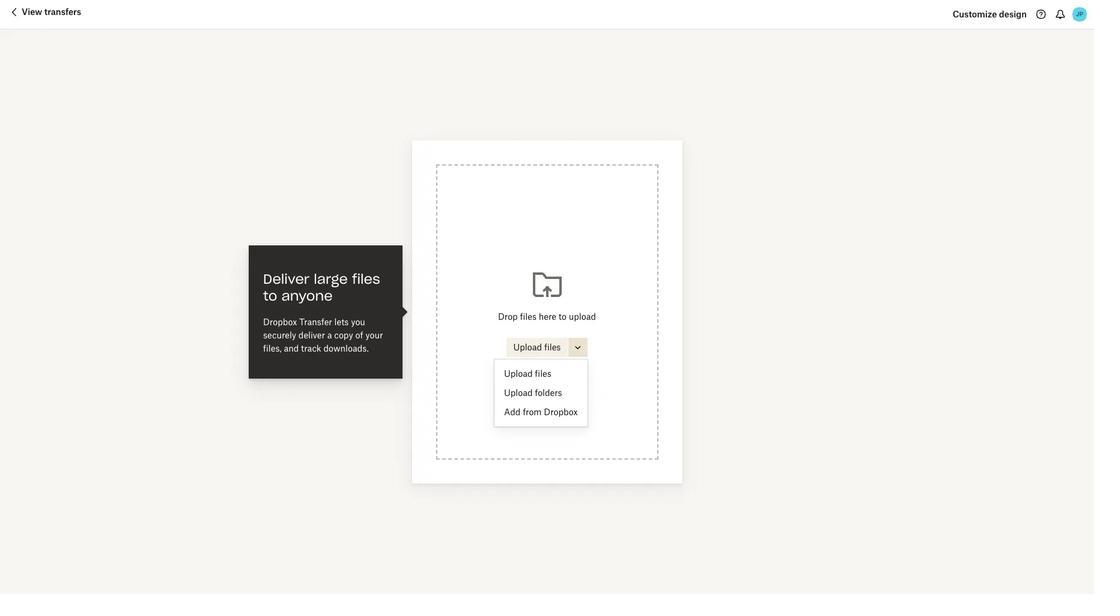 Task type: vqa. For each thing, say whether or not it's contained in the screenshot.
the Connected apps link
no



Task type: locate. For each thing, give the bounding box(es) containing it.
1 vertical spatial files
[[544, 342, 561, 352]]

menu
[[495, 360, 588, 427]]

dropbox inside menu
[[544, 407, 578, 418]]

0 horizontal spatial dropbox
[[263, 317, 297, 327]]

to
[[263, 288, 277, 305]]

0 vertical spatial upload
[[514, 342, 542, 352]]

upload files button
[[506, 338, 568, 357]]

menu containing upload files
[[495, 360, 588, 427]]

1 vertical spatial upload
[[504, 369, 533, 379]]

files,
[[263, 343, 282, 354]]

0 vertical spatial dropbox
[[263, 317, 297, 327]]

2 vertical spatial files
[[535, 369, 552, 379]]

upload files inside menu
[[504, 369, 552, 379]]

from
[[523, 407, 542, 418]]

dropbox up the securely
[[263, 317, 297, 327]]

deliver large files to anyone
[[263, 271, 380, 305]]

files
[[352, 271, 380, 288], [544, 342, 561, 352], [535, 369, 552, 379]]

1 vertical spatial dropbox
[[544, 407, 578, 418]]

upload inside button
[[514, 342, 542, 352]]

1 horizontal spatial dropbox
[[544, 407, 578, 418]]

securely
[[263, 330, 296, 340]]

dropbox
[[263, 317, 297, 327], [544, 407, 578, 418]]

your
[[366, 330, 383, 340]]

upload
[[514, 342, 542, 352], [504, 369, 533, 379], [504, 388, 533, 398]]

track
[[301, 343, 321, 354]]

0 vertical spatial files
[[352, 271, 380, 288]]

deliver
[[263, 271, 310, 288]]

1 vertical spatial upload files
[[504, 369, 552, 379]]

0 vertical spatial upload files
[[514, 342, 561, 352]]

upload files
[[514, 342, 561, 352], [504, 369, 552, 379]]

dropbox down folders
[[544, 407, 578, 418]]

2 vertical spatial upload
[[504, 388, 533, 398]]



Task type: describe. For each thing, give the bounding box(es) containing it.
of
[[355, 330, 363, 340]]

lets
[[335, 317, 349, 327]]

and
[[284, 343, 299, 354]]

upload files group
[[506, 338, 588, 357]]

upload files inside upload files button
[[514, 342, 561, 352]]

copy
[[334, 330, 353, 340]]

add from dropbox
[[504, 407, 578, 418]]

a
[[327, 330, 332, 340]]

large
[[314, 271, 348, 288]]

you
[[351, 317, 365, 327]]

deliver
[[299, 330, 325, 340]]

transfer
[[299, 317, 332, 327]]

dropbox inside dropbox transfer lets you securely deliver a copy of your files, and track downloads.
[[263, 317, 297, 327]]

downloads.
[[324, 343, 369, 354]]

files inside upload files button
[[544, 342, 561, 352]]

files inside menu
[[535, 369, 552, 379]]

anyone
[[281, 288, 333, 305]]

folders
[[535, 388, 562, 398]]

upload folders
[[504, 388, 562, 398]]

dropbox transfer lets you securely deliver a copy of your files, and track downloads.
[[263, 317, 383, 354]]

files inside deliver large files to anyone
[[352, 271, 380, 288]]

add
[[504, 407, 521, 418]]



